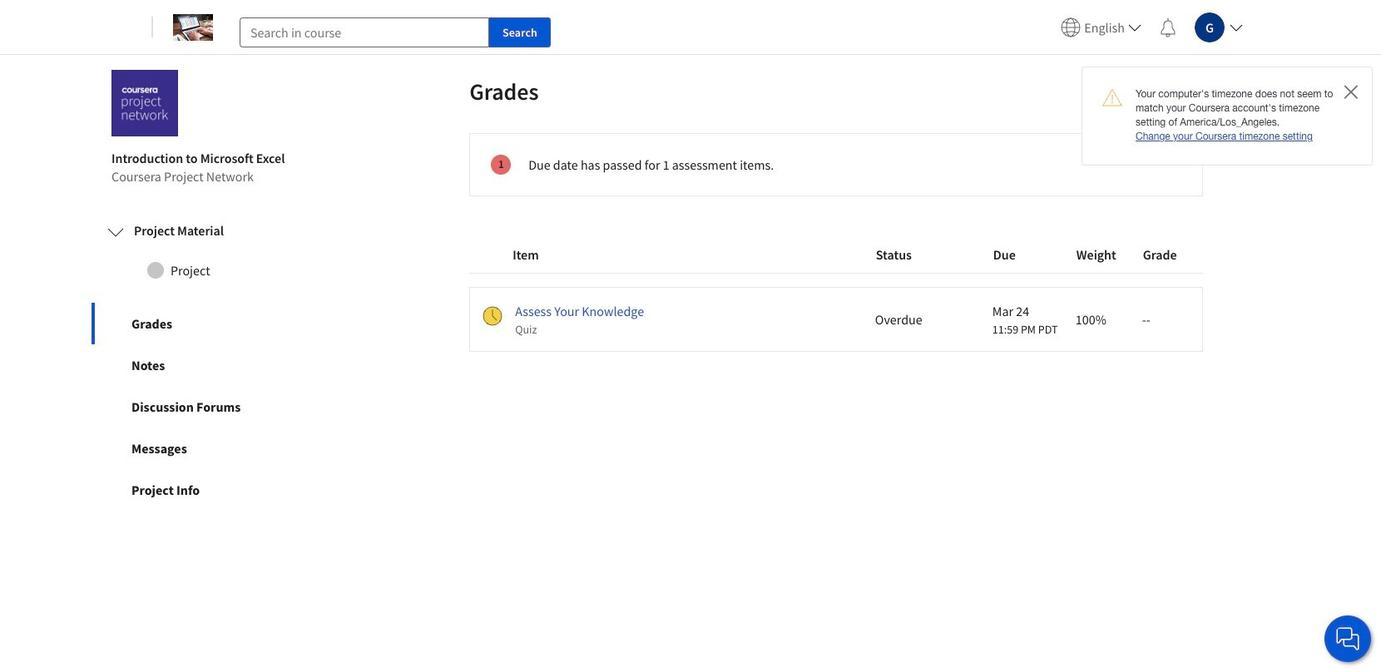Task type: describe. For each thing, give the bounding box(es) containing it.
5 column header from the left
[[1143, 246, 1177, 263]]

2 row from the top
[[469, 287, 1203, 352]]

assignment count element
[[498, 150, 504, 180]]

2 column header from the left
[[876, 246, 950, 263]]

name home page | coursera image
[[173, 14, 213, 40]]

assignments table grid
[[469, 236, 1203, 352]]



Task type: locate. For each thing, give the bounding box(es) containing it.
help center image
[[1338, 629, 1358, 649]]

row
[[469, 236, 1203, 274], [469, 287, 1203, 352]]

3 column header from the left
[[993, 246, 1062, 263]]

Search in course text field
[[240, 17, 489, 47]]

column header
[[513, 246, 833, 263], [876, 246, 950, 263], [993, 246, 1062, 263], [1077, 246, 1116, 263], [1143, 246, 1177, 263]]

timezone mismatch warning modal dialog
[[1082, 67, 1373, 165]]

4 column header from the left
[[1077, 246, 1116, 263]]

1 row from the top
[[469, 236, 1203, 274]]

coursera project network image
[[112, 70, 178, 137]]

1 column header from the left
[[513, 246, 833, 263]]

1 vertical spatial row
[[469, 287, 1203, 352]]

cell inside assignments table grid
[[515, 301, 756, 338]]

0 vertical spatial row
[[469, 236, 1203, 274]]

cell
[[515, 301, 756, 338]]



Task type: vqa. For each thing, say whether or not it's contained in the screenshot.
330k
no



